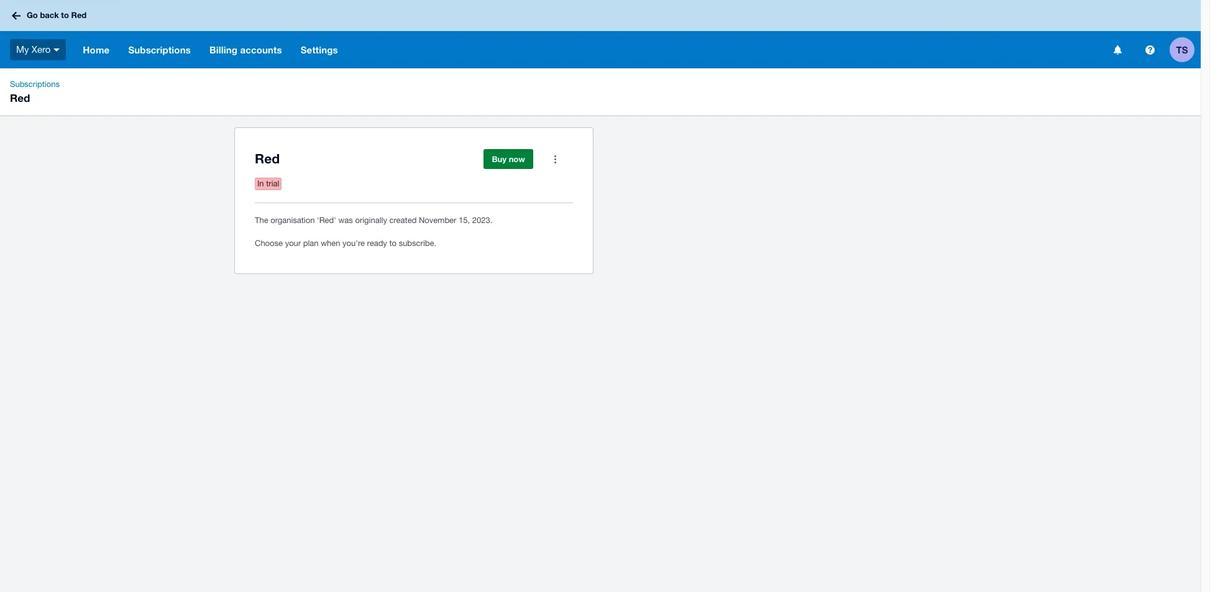 Task type: vqa. For each thing, say whether or not it's contained in the screenshot.
to inside the banner
yes



Task type: locate. For each thing, give the bounding box(es) containing it.
red right back
[[71, 10, 87, 20]]

1 horizontal spatial red
[[71, 10, 87, 20]]

ts button
[[1170, 31, 1201, 68]]

1 horizontal spatial subscriptions link
[[119, 31, 200, 68]]

red
[[71, 10, 87, 20], [10, 91, 30, 104], [255, 151, 280, 167]]

billing accounts
[[210, 44, 282, 55]]

red inside subscriptions red
[[10, 91, 30, 104]]

subscriptions red
[[10, 80, 60, 104]]

to right ready
[[390, 239, 397, 248]]

1 vertical spatial subscriptions
[[10, 80, 60, 89]]

0 horizontal spatial svg image
[[12, 12, 21, 20]]

subscriptions
[[128, 44, 191, 55], [10, 80, 60, 89]]

subscribe.
[[399, 239, 437, 248]]

the
[[255, 216, 268, 225]]

in trial
[[257, 179, 279, 188]]

0 horizontal spatial subscriptions
[[10, 80, 60, 89]]

banner
[[0, 0, 1201, 68]]

subscriptions for subscriptions red
[[10, 80, 60, 89]]

1 horizontal spatial to
[[390, 239, 397, 248]]

svg image
[[1114, 45, 1122, 54]]

1 vertical spatial red
[[10, 91, 30, 104]]

created
[[390, 216, 417, 225]]

svg image right svg icon
[[1146, 45, 1155, 54]]

billing accounts link
[[200, 31, 291, 68]]

0 vertical spatial to
[[61, 10, 69, 20]]

choose
[[255, 239, 283, 248]]

0 vertical spatial subscriptions link
[[119, 31, 200, 68]]

svg image
[[12, 12, 21, 20], [1146, 45, 1155, 54], [54, 48, 60, 51]]

was
[[339, 216, 353, 225]]

.
[[490, 216, 493, 225]]

0 horizontal spatial to
[[61, 10, 69, 20]]

2 horizontal spatial svg image
[[1146, 45, 1155, 54]]

banner containing ts
[[0, 0, 1201, 68]]

choose your plan when you're ready to subscribe.
[[255, 239, 437, 248]]

organisation
[[271, 216, 315, 225]]

trial
[[266, 179, 279, 188]]

my xero
[[16, 44, 51, 55]]

0 vertical spatial red
[[71, 10, 87, 20]]

to
[[61, 10, 69, 20], [390, 239, 397, 248]]

buy now link
[[484, 149, 533, 169]]

svg image right xero
[[54, 48, 60, 51]]

red down my
[[10, 91, 30, 104]]

1 horizontal spatial subscriptions
[[128, 44, 191, 55]]

subscriptions for subscriptions
[[128, 44, 191, 55]]

2 vertical spatial red
[[255, 151, 280, 167]]

settings
[[301, 44, 338, 55]]

to right back
[[61, 10, 69, 20]]

subscriptions link
[[119, 31, 200, 68], [5, 78, 65, 91]]

red up in trial
[[255, 151, 280, 167]]

1 vertical spatial to
[[390, 239, 397, 248]]

1 vertical spatial subscriptions link
[[5, 78, 65, 91]]

plan
[[303, 239, 319, 248]]

0 horizontal spatial red
[[10, 91, 30, 104]]

0 vertical spatial subscriptions
[[128, 44, 191, 55]]

svg image left the go
[[12, 12, 21, 20]]

2023
[[472, 216, 490, 225]]

1 horizontal spatial svg image
[[54, 48, 60, 51]]



Task type: describe. For each thing, give the bounding box(es) containing it.
the organisation 'red' was originally created november 15, 2023 .
[[255, 216, 493, 225]]

ts
[[1177, 44, 1189, 55]]

billing
[[210, 44, 238, 55]]

buy
[[492, 154, 507, 164]]

xero
[[32, 44, 51, 55]]

settings button
[[291, 31, 347, 68]]

back
[[40, 10, 59, 20]]

go back to red
[[27, 10, 87, 20]]

home link
[[74, 31, 119, 68]]

more row options image
[[543, 147, 568, 172]]

in
[[257, 179, 264, 188]]

originally
[[355, 216, 387, 225]]

buy now
[[492, 154, 525, 164]]

your
[[285, 239, 301, 248]]

when
[[321, 239, 340, 248]]

2 horizontal spatial red
[[255, 151, 280, 167]]

0 horizontal spatial subscriptions link
[[5, 78, 65, 91]]

november
[[419, 216, 457, 225]]

ready
[[367, 239, 387, 248]]

go
[[27, 10, 38, 20]]

go back to red link
[[7, 5, 94, 27]]

accounts
[[240, 44, 282, 55]]

15,
[[459, 216, 470, 225]]

svg image inside "my xero" popup button
[[54, 48, 60, 51]]

you're
[[343, 239, 365, 248]]

my
[[16, 44, 29, 55]]

'red'
[[317, 216, 336, 225]]

svg image inside 'go back to red' link
[[12, 12, 21, 20]]

my xero button
[[0, 31, 74, 68]]

now
[[509, 154, 525, 164]]

home
[[83, 44, 110, 55]]



